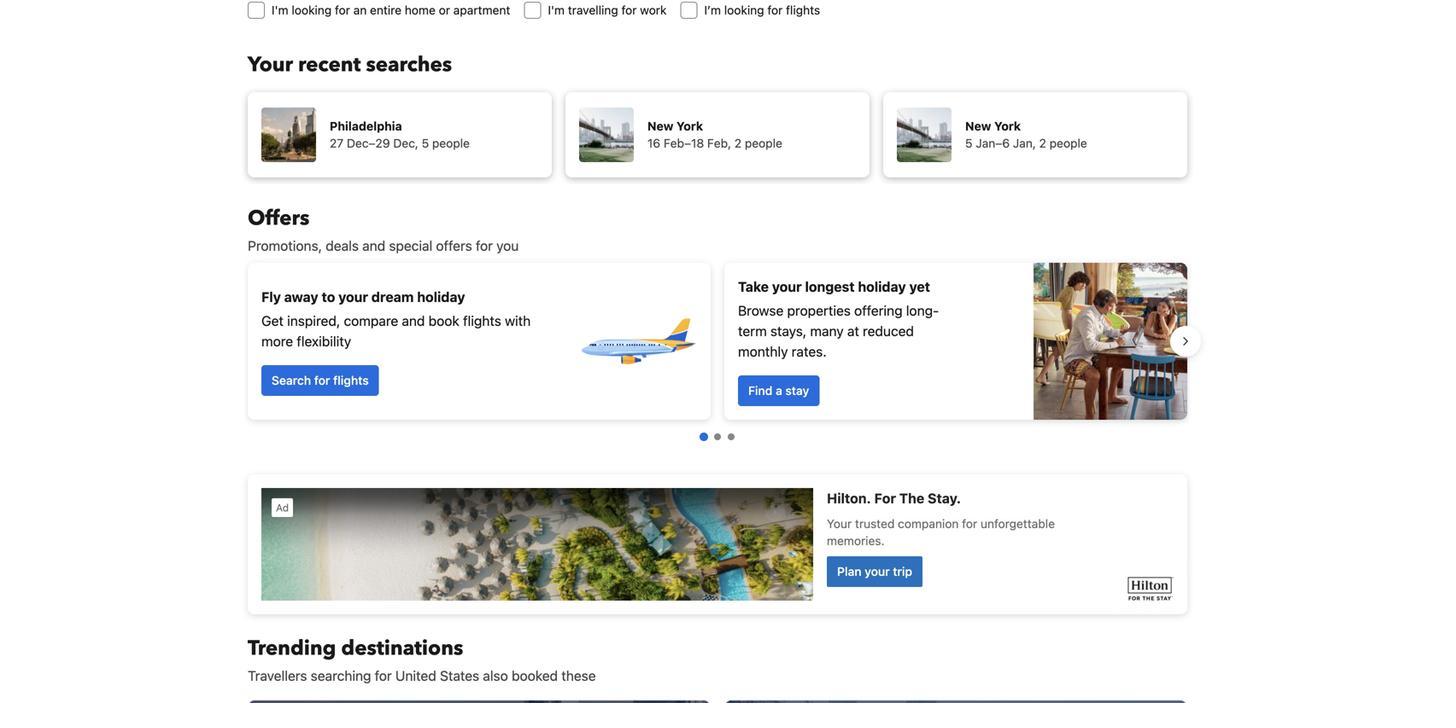 Task type: locate. For each thing, give the bounding box(es) containing it.
new inside new york 16 feb–18 feb, 2 people
[[648, 119, 674, 133]]

1 people from the left
[[432, 136, 470, 150]]

i'm up your
[[272, 3, 288, 17]]

1 horizontal spatial and
[[402, 313, 425, 329]]

0 horizontal spatial 5
[[422, 136, 429, 150]]

5
[[422, 136, 429, 150], [965, 136, 973, 150]]

rates.
[[792, 344, 827, 360]]

browse
[[738, 303, 784, 319]]

2 for feb,
[[735, 136, 742, 150]]

0 horizontal spatial 2
[[735, 136, 742, 150]]

1 horizontal spatial people
[[745, 136, 782, 150]]

0 horizontal spatial york
[[677, 119, 703, 133]]

your
[[248, 51, 293, 79]]

2 inside new york 5 jan–6 jan, 2 people
[[1039, 136, 1046, 150]]

2 inside new york 16 feb–18 feb, 2 people
[[735, 136, 742, 150]]

0 horizontal spatial flights
[[333, 374, 369, 388]]

1 horizontal spatial 5
[[965, 136, 973, 150]]

your inside fly away to your dream holiday get inspired, compare and book flights with more flexibility
[[338, 289, 368, 305]]

holiday
[[858, 279, 906, 295], [417, 289, 465, 305]]

2 right jan,
[[1039, 136, 1046, 150]]

5 left jan–6 on the top right of the page
[[965, 136, 973, 150]]

people inside philadelphia 27 dec–29 dec, 5 people
[[432, 136, 470, 150]]

looking
[[292, 3, 332, 17], [724, 3, 764, 17]]

york up jan–6 on the top right of the page
[[994, 119, 1021, 133]]

new for feb–18
[[648, 119, 674, 133]]

1 vertical spatial flights
[[463, 313, 501, 329]]

reduced
[[863, 323, 914, 340]]

1 looking from the left
[[292, 3, 332, 17]]

york inside new york 16 feb–18 feb, 2 people
[[677, 119, 703, 133]]

and left book
[[402, 313, 425, 329]]

people
[[432, 136, 470, 150], [745, 136, 782, 150], [1050, 136, 1087, 150]]

2 5 from the left
[[965, 136, 973, 150]]

you
[[496, 238, 519, 254]]

dream
[[371, 289, 414, 305]]

flights
[[786, 3, 820, 17], [463, 313, 501, 329], [333, 374, 369, 388]]

2 right "feb," on the top
[[735, 136, 742, 150]]

for
[[335, 3, 350, 17], [622, 3, 637, 17], [767, 3, 783, 17], [476, 238, 493, 254], [314, 374, 330, 388], [375, 668, 392, 685]]

holiday up book
[[417, 289, 465, 305]]

states
[[440, 668, 479, 685]]

2 2 from the left
[[1039, 136, 1046, 150]]

1 2 from the left
[[735, 136, 742, 150]]

2 horizontal spatial people
[[1050, 136, 1087, 150]]

new up jan–6 on the top right of the page
[[965, 119, 991, 133]]

for right "i'm"
[[767, 3, 783, 17]]

0 horizontal spatial i'm
[[272, 3, 288, 17]]

feb–18
[[664, 136, 704, 150]]

feb,
[[707, 136, 731, 150]]

inspired,
[[287, 313, 340, 329]]

york
[[677, 119, 703, 133], [994, 119, 1021, 133]]

people right jan,
[[1050, 136, 1087, 150]]

i'm left the 'travelling'
[[548, 3, 565, 17]]

2 people from the left
[[745, 136, 782, 150]]

looking left an
[[292, 3, 332, 17]]

destinations
[[341, 635, 463, 663]]

take your longest holiday yet image
[[1034, 263, 1187, 420]]

a
[[776, 384, 782, 398]]

1 vertical spatial and
[[402, 313, 425, 329]]

1 horizontal spatial i'm
[[548, 3, 565, 17]]

york for feb–18
[[677, 119, 703, 133]]

to
[[322, 289, 335, 305]]

york inside new york 5 jan–6 jan, 2 people
[[994, 119, 1021, 133]]

1 york from the left
[[677, 119, 703, 133]]

for left work
[[622, 3, 637, 17]]

your inside 'take your longest holiday yet browse properties offering long- term stays, many at reduced monthly rates.'
[[772, 279, 802, 295]]

people right "feb," on the top
[[745, 136, 782, 150]]

new for jan–6
[[965, 119, 991, 133]]

people inside new york 16 feb–18 feb, 2 people
[[745, 136, 782, 150]]

philadelphia
[[330, 119, 402, 133]]

1 horizontal spatial your
[[772, 279, 802, 295]]

for left you
[[476, 238, 493, 254]]

main content containing offers
[[234, 205, 1201, 704]]

5 right dec,
[[422, 136, 429, 150]]

1 horizontal spatial new
[[965, 119, 991, 133]]

special
[[389, 238, 432, 254]]

0 vertical spatial flights
[[786, 3, 820, 17]]

your
[[772, 279, 802, 295], [338, 289, 368, 305]]

2
[[735, 136, 742, 150], [1039, 136, 1046, 150]]

1 i'm from the left
[[272, 3, 288, 17]]

or
[[439, 3, 450, 17]]

for right search
[[314, 374, 330, 388]]

27
[[330, 136, 344, 150]]

1 5 from the left
[[422, 136, 429, 150]]

with
[[505, 313, 531, 329]]

recent
[[298, 51, 361, 79]]

0 horizontal spatial looking
[[292, 3, 332, 17]]

for left united at the left
[[375, 668, 392, 685]]

2 looking from the left
[[724, 3, 764, 17]]

your right take on the top right
[[772, 279, 802, 295]]

main content
[[234, 205, 1201, 704]]

search
[[272, 374, 311, 388]]

fly
[[261, 289, 281, 305]]

1 horizontal spatial flights
[[463, 313, 501, 329]]

entire
[[370, 3, 402, 17]]

people right dec,
[[432, 136, 470, 150]]

take
[[738, 279, 769, 295]]

monthly
[[738, 344, 788, 360]]

2 i'm from the left
[[548, 3, 565, 17]]

0 horizontal spatial people
[[432, 136, 470, 150]]

region
[[234, 256, 1201, 427]]

your right to
[[338, 289, 368, 305]]

for left an
[[335, 3, 350, 17]]

2 new from the left
[[965, 119, 991, 133]]

offers
[[436, 238, 472, 254]]

1 new from the left
[[648, 119, 674, 133]]

1 horizontal spatial looking
[[724, 3, 764, 17]]

2 horizontal spatial flights
[[786, 3, 820, 17]]

0 horizontal spatial new
[[648, 119, 674, 133]]

travellers
[[248, 668, 307, 685]]

these
[[562, 668, 596, 685]]

1 horizontal spatial york
[[994, 119, 1021, 133]]

united
[[395, 668, 436, 685]]

2 vertical spatial flights
[[333, 374, 369, 388]]

search for flights
[[272, 374, 369, 388]]

2 york from the left
[[994, 119, 1021, 133]]

progress bar
[[700, 433, 735, 442]]

and
[[362, 238, 385, 254], [402, 313, 425, 329]]

home
[[405, 3, 436, 17]]

yet
[[909, 279, 930, 295]]

flights inside fly away to your dream holiday get inspired, compare and book flights with more flexibility
[[463, 313, 501, 329]]

longest
[[805, 279, 855, 295]]

and right deals
[[362, 238, 385, 254]]

i'm looking for an entire home or apartment
[[272, 3, 510, 17]]

new inside new york 5 jan–6 jan, 2 people
[[965, 119, 991, 133]]

new
[[648, 119, 674, 133], [965, 119, 991, 133]]

york up feb–18
[[677, 119, 703, 133]]

3 people from the left
[[1050, 136, 1087, 150]]

holiday up offering
[[858, 279, 906, 295]]

properties
[[787, 303, 851, 319]]

0 horizontal spatial and
[[362, 238, 385, 254]]

1 horizontal spatial 2
[[1039, 136, 1046, 150]]

trending destinations travellers searching for united states also booked these
[[248, 635, 596, 685]]

1 horizontal spatial holiday
[[858, 279, 906, 295]]

0 horizontal spatial your
[[338, 289, 368, 305]]

looking right "i'm"
[[724, 3, 764, 17]]

fly away to your dream holiday get inspired, compare and book flights with more flexibility
[[261, 289, 531, 350]]

0 vertical spatial and
[[362, 238, 385, 254]]

0 horizontal spatial holiday
[[417, 289, 465, 305]]

an
[[353, 3, 367, 17]]

i'm
[[272, 3, 288, 17], [548, 3, 565, 17]]

people inside new york 5 jan–6 jan, 2 people
[[1050, 136, 1087, 150]]

new up 16
[[648, 119, 674, 133]]

also
[[483, 668, 508, 685]]



Task type: vqa. For each thing, say whether or not it's contained in the screenshot.
long-
yes



Task type: describe. For each thing, give the bounding box(es) containing it.
term
[[738, 323, 767, 340]]

new york 16 feb–18 feb, 2 people
[[648, 119, 782, 150]]

offers promotions, deals and special offers for you
[[248, 205, 519, 254]]

5 inside philadelphia 27 dec–29 dec, 5 people
[[422, 136, 429, 150]]

get
[[261, 313, 284, 329]]

stay
[[786, 384, 809, 398]]

york for jan–6
[[994, 119, 1021, 133]]

dec–29
[[347, 136, 390, 150]]

i'm
[[704, 3, 721, 17]]

5 inside new york 5 jan–6 jan, 2 people
[[965, 136, 973, 150]]

for inside offers promotions, deals and special offers for you
[[476, 238, 493, 254]]

work
[[640, 3, 667, 17]]

i'm travelling for work
[[548, 3, 667, 17]]

and inside offers promotions, deals and special offers for you
[[362, 238, 385, 254]]

find
[[748, 384, 773, 398]]

promotions,
[[248, 238, 322, 254]]

away
[[284, 289, 318, 305]]

search for flights link
[[261, 366, 379, 396]]

new york 5 jan–6 jan, 2 people
[[965, 119, 1087, 150]]

and inside fly away to your dream holiday get inspired, compare and book flights with more flexibility
[[402, 313, 425, 329]]

many
[[810, 323, 844, 340]]

people for 5 jan–6 jan, 2 people
[[1050, 136, 1087, 150]]

i'm looking for flights
[[704, 3, 820, 17]]

holiday inside 'take your longest holiday yet browse properties offering long- term stays, many at reduced monthly rates.'
[[858, 279, 906, 295]]

deals
[[326, 238, 359, 254]]

looking for i'm
[[292, 3, 332, 17]]

more
[[261, 334, 293, 350]]

trending
[[248, 635, 336, 663]]

at
[[847, 323, 859, 340]]

travelling
[[568, 3, 618, 17]]

i'm for i'm travelling for work
[[548, 3, 565, 17]]

jan,
[[1013, 136, 1036, 150]]

for inside 'trending destinations travellers searching for united states also booked these'
[[375, 668, 392, 685]]

people for 16 feb–18 feb, 2 people
[[745, 136, 782, 150]]

dec,
[[393, 136, 419, 150]]

long-
[[906, 303, 939, 319]]

offering
[[854, 303, 903, 319]]

philadelphia 27 dec–29 dec, 5 people
[[330, 119, 470, 150]]

find a stay
[[748, 384, 809, 398]]

your recent searches
[[248, 51, 452, 79]]

booked
[[512, 668, 558, 685]]

offers
[[248, 205, 310, 233]]

fly away to your dream holiday image
[[578, 282, 697, 402]]

advertisement region
[[248, 475, 1187, 615]]

find a stay link
[[738, 376, 819, 407]]

i'm for i'm looking for an entire home or apartment
[[272, 3, 288, 17]]

16
[[648, 136, 660, 150]]

book
[[429, 313, 459, 329]]

take your longest holiday yet browse properties offering long- term stays, many at reduced monthly rates.
[[738, 279, 939, 360]]

holiday inside fly away to your dream holiday get inspired, compare and book flights with more flexibility
[[417, 289, 465, 305]]

region containing take your longest holiday yet
[[234, 256, 1201, 427]]

searches
[[366, 51, 452, 79]]

stays,
[[771, 323, 807, 340]]

for inside search for flights link
[[314, 374, 330, 388]]

jan–6
[[976, 136, 1010, 150]]

looking for i'm
[[724, 3, 764, 17]]

apartment
[[453, 3, 510, 17]]

searching
[[311, 668, 371, 685]]

flexibility
[[297, 334, 351, 350]]

2 for jan,
[[1039, 136, 1046, 150]]

compare
[[344, 313, 398, 329]]



